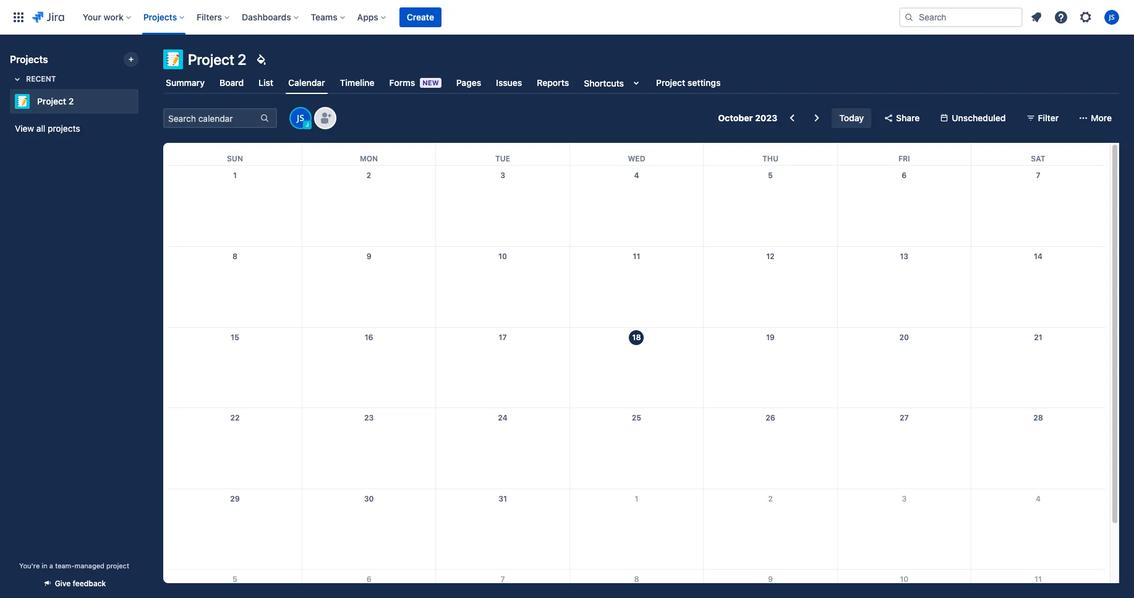 Task type: locate. For each thing, give the bounding box(es) containing it.
timeline link
[[337, 72, 377, 94]]

filter
[[1038, 113, 1059, 123]]

0 horizontal spatial 11
[[633, 252, 640, 261]]

0 horizontal spatial 9
[[367, 252, 371, 261]]

27
[[900, 413, 909, 422]]

give feedback
[[55, 579, 106, 588]]

your work button
[[79, 7, 136, 27]]

1 vertical spatial 9
[[768, 575, 773, 584]]

1 vertical spatial 4 link
[[1029, 489, 1048, 509]]

1 horizontal spatial 7
[[1036, 171, 1041, 180]]

give
[[55, 579, 71, 588]]

1 vertical spatial 6
[[367, 575, 371, 584]]

1 vertical spatial 4
[[1036, 494, 1041, 503]]

set background color image
[[254, 52, 269, 67]]

project 2 up board
[[188, 51, 246, 68]]

new
[[423, 79, 439, 87]]

7 row from the top
[[168, 569, 1105, 598]]

18
[[632, 332, 641, 342]]

1 for the bottommost 1 link
[[635, 494, 639, 503]]

project
[[188, 51, 234, 68], [656, 77, 685, 88], [37, 96, 66, 106]]

1 vertical spatial 8
[[634, 575, 639, 584]]

projects right "work"
[[143, 11, 177, 22]]

1 horizontal spatial 4
[[1036, 494, 1041, 503]]

9 link
[[359, 247, 379, 267], [761, 570, 780, 589]]

3 link
[[493, 166, 513, 186], [895, 489, 914, 509]]

0 vertical spatial 7
[[1036, 171, 1041, 180]]

pages
[[456, 77, 481, 88]]

15 link
[[225, 328, 245, 347]]

1 horizontal spatial 11 link
[[1029, 570, 1048, 589]]

next month image
[[810, 111, 825, 126]]

3 row from the top
[[168, 246, 1105, 327]]

jira image
[[32, 10, 64, 24], [32, 10, 64, 24]]

1
[[233, 171, 237, 180], [635, 494, 639, 503]]

1 horizontal spatial 5
[[768, 171, 773, 180]]

1 horizontal spatial 10
[[900, 575, 909, 584]]

projects
[[48, 123, 80, 134]]

project 2
[[188, 51, 246, 68], [37, 96, 74, 106]]

1 horizontal spatial 3 link
[[895, 489, 914, 509]]

4 for "4" link to the right
[[1036, 494, 1041, 503]]

0 horizontal spatial 6
[[367, 575, 371, 584]]

1 vertical spatial project 2
[[37, 96, 74, 106]]

1 horizontal spatial project 2
[[188, 51, 246, 68]]

1 horizontal spatial 5 link
[[761, 166, 780, 186]]

0 vertical spatial 11
[[633, 252, 640, 261]]

1 horizontal spatial 8
[[634, 575, 639, 584]]

6 for the bottommost 6 link
[[367, 575, 371, 584]]

29
[[230, 494, 240, 503]]

1 horizontal spatial 1
[[635, 494, 639, 503]]

row containing 15
[[168, 327, 1105, 408]]

teams
[[311, 11, 337, 22]]

4
[[634, 171, 639, 180], [1036, 494, 1041, 503]]

5
[[768, 171, 773, 180], [233, 575, 237, 584]]

0 horizontal spatial 3
[[500, 171, 505, 180]]

timeline
[[340, 77, 375, 88]]

0 horizontal spatial 5 link
[[225, 570, 245, 589]]

you're in a team-managed project
[[19, 562, 129, 570]]

1 horizontal spatial 4 link
[[1029, 489, 1048, 509]]

1 vertical spatial 10 link
[[895, 570, 914, 589]]

2 horizontal spatial project
[[656, 77, 685, 88]]

reports link
[[535, 72, 572, 94]]

1 vertical spatial 1
[[635, 494, 639, 503]]

help image
[[1054, 10, 1069, 24]]

0 vertical spatial 8
[[232, 252, 238, 261]]

0 horizontal spatial 9 link
[[359, 247, 379, 267]]

0 horizontal spatial project
[[37, 96, 66, 106]]

1 horizontal spatial projects
[[143, 11, 177, 22]]

more button
[[1071, 108, 1119, 128]]

6 row from the top
[[168, 489, 1105, 569]]

0 vertical spatial 1 link
[[225, 166, 245, 186]]

12
[[766, 252, 775, 261]]

0 horizontal spatial 5
[[233, 575, 237, 584]]

0 horizontal spatial 6 link
[[359, 570, 379, 589]]

project settings
[[656, 77, 721, 88]]

1 vertical spatial 7
[[501, 575, 505, 584]]

dashboards
[[242, 11, 291, 22]]

20 link
[[895, 328, 914, 347]]

17 link
[[493, 328, 513, 347]]

10
[[499, 252, 507, 261], [900, 575, 909, 584]]

1 vertical spatial 5
[[233, 575, 237, 584]]

0 vertical spatial projects
[[143, 11, 177, 22]]

17
[[499, 332, 507, 342]]

list
[[259, 77, 273, 88]]

thu
[[762, 154, 779, 163]]

1 horizontal spatial 7 link
[[1029, 166, 1048, 186]]

projects
[[143, 11, 177, 22], [10, 54, 48, 65]]

0 horizontal spatial 8 link
[[225, 247, 245, 267]]

previous month image
[[785, 111, 800, 126]]

5 row from the top
[[168, 408, 1105, 489]]

4 row from the top
[[168, 327, 1105, 408]]

0 vertical spatial 4
[[634, 171, 639, 180]]

1 vertical spatial 2 link
[[761, 489, 780, 509]]

1 vertical spatial 10
[[900, 575, 909, 584]]

9
[[367, 252, 371, 261], [768, 575, 773, 584]]

list link
[[256, 72, 276, 94]]

project 2 down recent
[[37, 96, 74, 106]]

teams button
[[307, 7, 350, 27]]

team-
[[55, 562, 75, 570]]

today
[[839, 113, 864, 123]]

0 horizontal spatial 7 link
[[493, 570, 513, 589]]

16
[[365, 332, 373, 342]]

0 horizontal spatial 8
[[232, 252, 238, 261]]

0 horizontal spatial 3 link
[[493, 166, 513, 186]]

1 row from the top
[[168, 143, 1105, 165]]

25 link
[[627, 408, 647, 428]]

0 vertical spatial 3
[[500, 171, 505, 180]]

1 horizontal spatial 6 link
[[895, 166, 914, 186]]

all
[[36, 123, 45, 134]]

october
[[718, 113, 753, 123]]

0 horizontal spatial 1 link
[[225, 166, 245, 186]]

tue link
[[493, 143, 513, 165]]

7 link
[[1029, 166, 1048, 186], [493, 570, 513, 589]]

31
[[499, 494, 507, 503]]

1 horizontal spatial 6
[[902, 171, 907, 180]]

your work
[[83, 11, 124, 22]]

0 vertical spatial 10 link
[[493, 247, 513, 267]]

sun link
[[224, 143, 246, 165]]

1 vertical spatial 1 link
[[627, 489, 647, 509]]

0 vertical spatial 3 link
[[493, 166, 513, 186]]

1 horizontal spatial 9
[[768, 575, 773, 584]]

1 horizontal spatial 2 link
[[761, 489, 780, 509]]

0 horizontal spatial project 2
[[37, 96, 74, 106]]

2 row from the top
[[168, 166, 1105, 246]]

0 horizontal spatial projects
[[10, 54, 48, 65]]

1 vertical spatial 9 link
[[761, 570, 780, 589]]

1 vertical spatial 8 link
[[627, 570, 647, 589]]

2 link
[[359, 166, 379, 186], [761, 489, 780, 509]]

project up board
[[188, 51, 234, 68]]

1 horizontal spatial 1 link
[[627, 489, 647, 509]]

dashboards button
[[238, 7, 303, 27]]

project left settings
[[656, 77, 685, 88]]

unscheduled image
[[940, 113, 950, 123]]

tab list
[[156, 72, 1127, 94]]

0 vertical spatial 1
[[233, 171, 237, 180]]

october 2023
[[718, 113, 778, 123]]

1 vertical spatial 11
[[1035, 575, 1042, 584]]

project down recent
[[37, 96, 66, 106]]

0 vertical spatial 6 link
[[895, 166, 914, 186]]

20
[[900, 332, 909, 342]]

primary element
[[7, 0, 899, 34]]

29 link
[[225, 489, 245, 509]]

projects up recent
[[10, 54, 48, 65]]

0 horizontal spatial 10 link
[[493, 247, 513, 267]]

0 horizontal spatial 4
[[634, 171, 639, 180]]

row containing 1
[[168, 166, 1105, 246]]

0 vertical spatial 10
[[499, 252, 507, 261]]

0 vertical spatial 2 link
[[359, 166, 379, 186]]

you're
[[19, 562, 40, 570]]

1 horizontal spatial 11
[[1035, 575, 1042, 584]]

1 vertical spatial 3 link
[[895, 489, 914, 509]]

0 vertical spatial project
[[188, 51, 234, 68]]

1 horizontal spatial 3
[[902, 494, 907, 503]]

project settings link
[[654, 72, 723, 94]]

0 horizontal spatial 4 link
[[627, 166, 647, 186]]

grid
[[168, 143, 1105, 598]]

0 vertical spatial 9
[[367, 252, 371, 261]]

0 horizontal spatial 10
[[499, 252, 507, 261]]

work
[[104, 11, 124, 22]]

unscheduled button
[[932, 108, 1013, 128]]

project 2 link
[[10, 89, 134, 114]]

1 vertical spatial project
[[656, 77, 685, 88]]

6
[[902, 171, 907, 180], [367, 575, 371, 584]]

23
[[364, 413, 374, 422]]

unscheduled
[[952, 113, 1006, 123]]

0 horizontal spatial 2 link
[[359, 166, 379, 186]]

16 link
[[359, 328, 379, 347]]

0 vertical spatial 11 link
[[627, 247, 647, 267]]

0 vertical spatial 9 link
[[359, 247, 379, 267]]

0 vertical spatial 6
[[902, 171, 907, 180]]

22
[[230, 413, 240, 422]]

row containing 8
[[168, 246, 1105, 327]]

0 vertical spatial 4 link
[[627, 166, 647, 186]]

0 horizontal spatial 1
[[233, 171, 237, 180]]

search image
[[904, 12, 914, 22]]

1 horizontal spatial 10 link
[[895, 570, 914, 589]]

banner
[[0, 0, 1134, 35]]

fri
[[899, 154, 910, 163]]

5 link
[[761, 166, 780, 186], [225, 570, 245, 589]]

27 link
[[895, 408, 914, 428]]

board link
[[217, 72, 246, 94]]

11 for the topmost 11 link
[[633, 252, 640, 261]]

11 link
[[627, 247, 647, 267], [1029, 570, 1048, 589]]

1 horizontal spatial 8 link
[[627, 570, 647, 589]]

row
[[168, 143, 1105, 165], [168, 166, 1105, 246], [168, 246, 1105, 327], [168, 327, 1105, 408], [168, 408, 1105, 489], [168, 489, 1105, 569], [168, 569, 1105, 598]]

view all projects link
[[10, 118, 139, 140]]

banner containing your work
[[0, 0, 1134, 35]]

0 horizontal spatial 11 link
[[627, 247, 647, 267]]



Task type: describe. For each thing, give the bounding box(es) containing it.
12 link
[[761, 247, 780, 267]]

mon link
[[357, 143, 381, 165]]

Search calendar text field
[[165, 109, 259, 127]]

1 vertical spatial 5 link
[[225, 570, 245, 589]]

issues link
[[494, 72, 525, 94]]

grid containing sun
[[168, 143, 1105, 598]]

wed link
[[626, 143, 648, 165]]

30
[[364, 494, 374, 503]]

25
[[632, 413, 641, 422]]

1 horizontal spatial 9 link
[[761, 570, 780, 589]]

sat link
[[1029, 143, 1048, 165]]

13 link
[[895, 247, 914, 267]]

a
[[49, 562, 53, 570]]

give feedback button
[[35, 573, 113, 594]]

shortcuts
[[584, 78, 624, 88]]

your
[[83, 11, 101, 22]]

31 link
[[493, 489, 513, 509]]

collapse recent projects image
[[10, 72, 25, 87]]

share
[[896, 113, 920, 123]]

1 vertical spatial 3
[[902, 494, 907, 503]]

managed
[[75, 562, 104, 570]]

fri link
[[896, 143, 913, 165]]

create project image
[[126, 54, 136, 64]]

8 for 8 link to the right
[[634, 575, 639, 584]]

19 link
[[761, 328, 780, 347]]

your profile and settings image
[[1105, 10, 1119, 24]]

settings
[[688, 77, 721, 88]]

1 horizontal spatial project
[[188, 51, 234, 68]]

6 for 6 link to the top
[[902, 171, 907, 180]]

wed
[[628, 154, 645, 163]]

21
[[1034, 332, 1043, 342]]

jacob simon image
[[291, 108, 310, 128]]

share button
[[876, 108, 927, 128]]

recent
[[26, 74, 56, 83]]

2 vertical spatial project
[[37, 96, 66, 106]]

21 link
[[1029, 328, 1048, 347]]

28
[[1034, 413, 1043, 422]]

shortcuts button
[[582, 72, 646, 94]]

26
[[766, 413, 775, 422]]

settings image
[[1079, 10, 1093, 24]]

4 for the top "4" link
[[634, 171, 639, 180]]

add to starred image
[[135, 94, 150, 109]]

0 vertical spatial 8 link
[[225, 247, 245, 267]]

filter button
[[1018, 108, 1066, 128]]

row containing 29
[[168, 489, 1105, 569]]

tab list containing calendar
[[156, 72, 1127, 94]]

filters button
[[193, 7, 234, 27]]

sat
[[1031, 154, 1046, 163]]

1 vertical spatial 6 link
[[359, 570, 379, 589]]

24
[[498, 413, 508, 422]]

1 for left 1 link
[[233, 171, 237, 180]]

0 vertical spatial 7 link
[[1029, 166, 1048, 186]]

1 vertical spatial 11 link
[[1029, 570, 1048, 589]]

18 link
[[627, 328, 647, 347]]

8 for top 8 link
[[232, 252, 238, 261]]

notifications image
[[1029, 10, 1044, 24]]

forms
[[389, 77, 415, 88]]

thu link
[[760, 143, 781, 165]]

issues
[[496, 77, 522, 88]]

in
[[42, 562, 47, 570]]

23 link
[[359, 408, 379, 428]]

projects inside dropdown button
[[143, 11, 177, 22]]

appswitcher icon image
[[11, 10, 26, 24]]

add people image
[[318, 111, 333, 126]]

projects button
[[140, 7, 189, 27]]

0 vertical spatial 5
[[768, 171, 773, 180]]

19
[[766, 332, 775, 342]]

mon
[[360, 154, 378, 163]]

2023
[[755, 113, 778, 123]]

11 for the bottommost 11 link
[[1035, 575, 1042, 584]]

row containing sun
[[168, 143, 1105, 165]]

create button
[[399, 7, 442, 27]]

24 link
[[493, 408, 513, 428]]

row containing 5
[[168, 569, 1105, 598]]

14
[[1034, 252, 1043, 261]]

calendar
[[288, 77, 325, 88]]

summary link
[[163, 72, 207, 94]]

0 vertical spatial 5 link
[[761, 166, 780, 186]]

summary
[[166, 77, 205, 88]]

pages link
[[454, 72, 484, 94]]

14 link
[[1029, 247, 1048, 267]]

1 vertical spatial 7 link
[[493, 570, 513, 589]]

filters
[[197, 11, 222, 22]]

13
[[900, 252, 909, 261]]

today button
[[832, 108, 871, 128]]

feedback
[[73, 579, 106, 588]]

28 link
[[1029, 408, 1048, 428]]

0 vertical spatial project 2
[[188, 51, 246, 68]]

Search field
[[899, 7, 1023, 27]]

project
[[106, 562, 129, 570]]

26 link
[[761, 408, 780, 428]]

create
[[407, 11, 434, 22]]

22 link
[[225, 408, 245, 428]]

row containing 22
[[168, 408, 1105, 489]]

0 horizontal spatial 7
[[501, 575, 505, 584]]

apps button
[[354, 7, 391, 27]]

tue
[[495, 154, 510, 163]]

15
[[231, 332, 239, 342]]

view
[[15, 123, 34, 134]]

project inside tab list
[[656, 77, 685, 88]]

more
[[1091, 113, 1112, 123]]

board
[[220, 77, 244, 88]]

sun
[[227, 154, 243, 163]]

1 vertical spatial projects
[[10, 54, 48, 65]]



Task type: vqa. For each thing, say whether or not it's contained in the screenshot.
SIMON to the right
no



